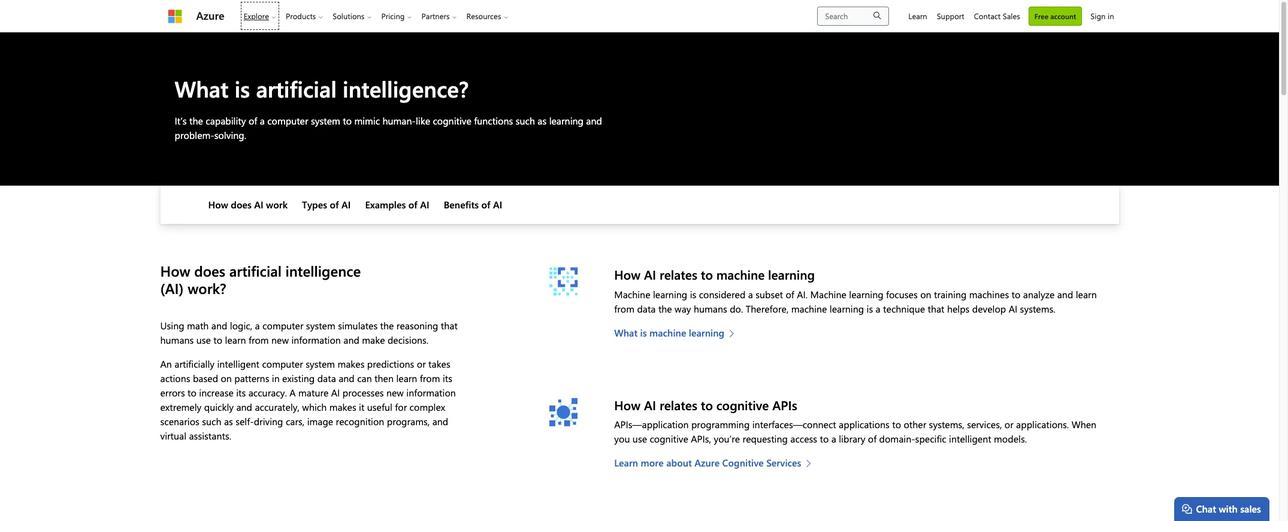 Task type: describe. For each thing, give the bounding box(es) containing it.
apis
[[773, 397, 798, 413]]

humans inside using math and logic, a computer system simulates the reasoning that humans use to learn from new information and make decisions.
[[160, 334, 194, 346]]

of right benefits
[[482, 199, 491, 211]]

data inside how ai relates to machine learning machine learning is considered a subset of ai. machine learning focuses on training machines to analyze and learn from data the way humans do. therefore, machine learning is a technique that helps develop ai systems.
[[637, 302, 656, 315]]

on inside how ai relates to machine learning machine learning is considered a subset of ai. machine learning focuses on training machines to analyze and learn from data the way humans do. therefore, machine learning is a technique that helps develop ai systems.
[[921, 288, 932, 301]]

such inside an artificially intelligent computer system makes predictions or takes actions based on patterns in existing data and can then learn from its errors to increase its accuracy. a mature ai processes new information extremely quickly and accurately, which makes it useful for complex scenarios such as self-driving cars, image recognition programs, and virtual assistants.
[[202, 415, 222, 428]]

learn inside how ai relates to machine learning machine learning is considered a subset of ai. machine learning focuses on training machines to analyze and learn from data the way humans do. therefore, machine learning is a technique that helps develop ai systems.
[[1076, 288, 1097, 301]]

programs,
[[387, 415, 430, 428]]

using
[[160, 319, 184, 332]]

benefits of ai
[[444, 199, 503, 211]]

simulates
[[338, 319, 378, 332]]

assistants.
[[189, 430, 231, 442]]

products
[[286, 11, 316, 21]]

accurately,
[[255, 401, 300, 414]]

learning inside "it's the capability of a computer system to mimic human-like cognitive functions such as learning and problem-solving."
[[549, 115, 584, 127]]

as inside "it's the capability of a computer system to mimic human-like cognitive functions such as learning and problem-solving."
[[538, 115, 547, 127]]

free
[[1035, 11, 1049, 21]]

from inside an artificially intelligent computer system makes predictions or takes actions based on patterns in existing data and can then learn from its errors to increase its accuracy. a mature ai processes new information extremely quickly and accurately, which makes it useful for complex scenarios such as self-driving cars, image recognition programs, and virtual assistants.
[[420, 372, 440, 385]]

learn more about azure cognitive services link
[[615, 456, 818, 470]]

models.
[[995, 433, 1028, 445]]

math
[[187, 319, 209, 332]]

services
[[767, 457, 802, 469]]

it's the capability of a computer system to mimic human-like cognitive functions such as learning and problem-solving.
[[175, 115, 602, 142]]

azure link
[[196, 8, 225, 24]]

Search azure.com text field
[[818, 6, 890, 25]]

does for artificial
[[194, 262, 225, 281]]

new inside using math and logic, a computer system simulates the reasoning that humans use to learn from new information and make decisions.
[[272, 334, 289, 346]]

a
[[290, 387, 296, 399]]

functions
[[474, 115, 513, 127]]

partners button
[[417, 0, 462, 32]]

it
[[359, 401, 365, 414]]

domain-
[[880, 433, 916, 445]]

0 vertical spatial its
[[443, 372, 453, 385]]

azure inside the 'primary' element
[[196, 8, 225, 23]]

of inside how ai relates to machine learning machine learning is considered a subset of ai. machine learning focuses on training machines to analyze and learn from data the way humans do. therefore, machine learning is a technique that helps develop ai systems.
[[786, 288, 795, 301]]

then
[[375, 372, 394, 385]]

scenarios
[[160, 415, 200, 428]]

use inside how ai relates to cognitive apis apis—application programming interfaces—connect applications to other systems, services, or applications. when you use cognitive apis, you're requesting access to a library of domain-specific intelligent models.
[[633, 433, 647, 445]]

Global search field
[[818, 6, 890, 25]]

a inside "it's the capability of a computer system to mimic human-like cognitive functions such as learning and problem-solving."
[[260, 115, 265, 127]]

or inside how ai relates to cognitive apis apis—application programming interfaces—connect applications to other systems, services, or applications. when you use cognitive apis, you're requesting access to a library of domain-specific intelligent models.
[[1005, 418, 1014, 431]]

types
[[302, 199, 327, 211]]

new inside an artificially intelligent computer system makes predictions or takes actions based on patterns in existing data and can then learn from its errors to increase its accuracy. a mature ai processes new information extremely quickly and accurately, which makes it useful for complex scenarios such as self-driving cars, image recognition programs, and virtual assistants.
[[387, 387, 404, 399]]

intelligent inside an artificially intelligent computer system makes predictions or takes actions based on patterns in existing data and can then learn from its errors to increase its accuracy. a mature ai processes new information extremely quickly and accurately, which makes it useful for complex scenarios such as self-driving cars, image recognition programs, and virtual assistants.
[[217, 358, 260, 370]]

of right examples
[[409, 199, 418, 211]]

intelligence
[[286, 262, 361, 281]]

requesting
[[743, 433, 788, 445]]

focuses
[[887, 288, 918, 301]]

like
[[416, 115, 430, 127]]

that inside using math and logic, a computer system simulates the reasoning that humans use to learn from new information and make decisions.
[[441, 319, 458, 332]]

how for how does artificial intelligence (ai) work?
[[160, 262, 190, 281]]

useful
[[367, 401, 393, 414]]

as inside an artificially intelligent computer system makes predictions or takes actions based on patterns in existing data and can then learn from its errors to increase its accuracy. a mature ai processes new information extremely quickly and accurately, which makes it useful for complex scenarios such as self-driving cars, image recognition programs, and virtual assistants.
[[224, 415, 233, 428]]

apis—application
[[615, 418, 689, 431]]

reasoning
[[397, 319, 438, 332]]

relates for machine
[[660, 266, 698, 283]]

existing
[[282, 372, 315, 385]]

self-
[[236, 415, 254, 428]]

cognitive inside "it's the capability of a computer system to mimic human-like cognitive functions such as learning and problem-solving."
[[433, 115, 472, 127]]

ai inside how ai relates to cognitive apis apis—application programming interfaces—connect applications to other systems, services, or applications. when you use cognitive apis, you're requesting access to a library of domain-specific intelligent models.
[[644, 397, 656, 413]]

from inside how ai relates to machine learning machine learning is considered a subset of ai. machine learning focuses on training machines to analyze and learn from data the way humans do. therefore, machine learning is a technique that helps develop ai systems.
[[615, 302, 635, 315]]

to up programming
[[701, 397, 713, 413]]

systems.
[[1021, 302, 1056, 315]]

quickly
[[204, 401, 234, 414]]

chat with sales
[[1197, 503, 1262, 516]]

sign in link
[[1086, 0, 1119, 32]]

1 horizontal spatial machine
[[717, 266, 765, 283]]

that inside how ai relates to machine learning machine learning is considered a subset of ai. machine learning focuses on training machines to analyze and learn from data the way humans do. therefore, machine learning is a technique that helps develop ai systems.
[[928, 302, 945, 315]]

azure inside learn more about azure cognitive services link
[[695, 457, 720, 469]]

artificial for is
[[256, 74, 337, 103]]

based
[[193, 372, 218, 385]]

system for simulates
[[306, 319, 336, 332]]

information inside an artificially intelligent computer system makes predictions or takes actions based on patterns in existing data and can then learn from its errors to increase its accuracy. a mature ai processes new information extremely quickly and accurately, which makes it useful for complex scenarios such as self-driving cars, image recognition programs, and virtual assistants.
[[407, 387, 456, 399]]

to inside using math and logic, a computer system simulates the reasoning that humans use to learn from new information and make decisions.
[[214, 334, 222, 346]]

0 horizontal spatial its
[[236, 387, 246, 399]]

examples of ai link
[[365, 199, 430, 211]]

training
[[935, 288, 967, 301]]

intelligent inside how ai relates to cognitive apis apis—application programming interfaces—connect applications to other systems, services, or applications. when you use cognitive apis, you're requesting access to a library of domain-specific intelligent models.
[[950, 433, 992, 445]]

considered
[[699, 288, 746, 301]]

what for what is artificial intelligence?
[[175, 74, 229, 103]]

a left technique
[[876, 302, 881, 315]]

use inside using math and logic, a computer system simulates the reasoning that humans use to learn from new information and make decisions.
[[196, 334, 211, 346]]

is inside 'what is machine learning' link
[[641, 326, 647, 339]]

do.
[[730, 302, 744, 315]]

solving.
[[214, 129, 246, 142]]

what is artificial intelligence?
[[175, 74, 469, 103]]

resources
[[467, 11, 501, 21]]

pricing button
[[377, 0, 417, 32]]

benefits
[[444, 199, 479, 211]]

learn inside using math and logic, a computer system simulates the reasoning that humans use to learn from new information and make decisions.
[[225, 334, 246, 346]]

learn link
[[904, 0, 933, 32]]

what is machine learning link
[[615, 326, 741, 340]]

resources button
[[462, 0, 513, 32]]

complex
[[410, 401, 445, 414]]

support link
[[933, 0, 970, 32]]

does for ai
[[231, 199, 252, 211]]

learning inside 'what is machine learning' link
[[689, 326, 725, 339]]

how ai relates to cognitive apis apis—application programming interfaces—connect applications to other systems, services, or applications. when you use cognitive apis, you're requesting access to a library of domain-specific intelligent models.
[[615, 397, 1097, 445]]

information inside using math and logic, a computer system simulates the reasoning that humans use to learn from new information and make decisions.
[[292, 334, 341, 346]]

learn inside an artificially intelligent computer system makes predictions or takes actions based on patterns in existing data and can then learn from its errors to increase its accuracy. a mature ai processes new information extremely quickly and accurately, which makes it useful for complex scenarios such as self-driving cars, image recognition programs, and virtual assistants.
[[396, 372, 417, 385]]

partners
[[422, 11, 450, 21]]

when
[[1072, 418, 1097, 431]]

on inside an artificially intelligent computer system makes predictions or takes actions based on patterns in existing data and can then learn from its errors to increase its accuracy. a mature ai processes new information extremely quickly and accurately, which makes it useful for complex scenarios such as self-driving cars, image recognition programs, and virtual assistants.
[[221, 372, 232, 385]]

0 vertical spatial makes
[[338, 358, 365, 370]]

types of ai
[[302, 199, 351, 211]]

an artificially intelligent computer system makes predictions or takes actions based on patterns in existing data and can then learn from its errors to increase its accuracy. a mature ai processes new information extremely quickly and accurately, which makes it useful for complex scenarios such as self-driving cars, image recognition programs, and virtual assistants.
[[160, 358, 456, 442]]

decisions.
[[388, 334, 429, 346]]

logic,
[[230, 319, 252, 332]]

1 vertical spatial machine
[[792, 302, 827, 315]]

1 horizontal spatial cognitive
[[650, 433, 689, 445]]

a left "subset"
[[749, 288, 753, 301]]

learn more about azure cognitive services
[[615, 457, 802, 469]]

sales
[[1003, 11, 1021, 21]]

2 horizontal spatial cognitive
[[717, 397, 769, 413]]

applications.
[[1017, 418, 1070, 431]]

extremely
[[160, 401, 202, 414]]

for
[[395, 401, 407, 414]]

the inside using math and logic, a computer system simulates the reasoning that humans use to learn from new information and make decisions.
[[380, 319, 394, 332]]

to inside "it's the capability of a computer system to mimic human-like cognitive functions such as learning and problem-solving."
[[343, 115, 352, 127]]

sign
[[1091, 11, 1106, 21]]

it's
[[175, 115, 187, 127]]

humans inside how ai relates to machine learning machine learning is considered a subset of ai. machine learning focuses on training machines to analyze and learn from data the way humans do. therefore, machine learning is a technique that helps develop ai systems.
[[694, 302, 728, 315]]

free account link
[[1029, 6, 1083, 25]]

sign in
[[1091, 11, 1115, 21]]

data inside an artificially intelligent computer system makes predictions or takes actions based on patterns in existing data and can then learn from its errors to increase its accuracy. a mature ai processes new information extremely quickly and accurately, which makes it useful for complex scenarios such as self-driving cars, image recognition programs, and virtual assistants.
[[317, 372, 336, 385]]

computer for of
[[267, 115, 308, 127]]

cognitive
[[723, 457, 764, 469]]

cars,
[[286, 415, 305, 428]]

and inside "it's the capability of a computer system to mimic human-like cognitive functions such as learning and problem-solving."
[[586, 115, 602, 127]]

system inside an artificially intelligent computer system makes predictions or takes actions based on patterns in existing data and can then learn from its errors to increase its accuracy. a mature ai processes new information extremely quickly and accurately, which makes it useful for complex scenarios such as self-driving cars, image recognition programs, and virtual assistants.
[[306, 358, 335, 370]]

technique
[[884, 302, 926, 315]]



Task type: locate. For each thing, give the bounding box(es) containing it.
humans down considered in the bottom of the page
[[694, 302, 728, 315]]

1 horizontal spatial its
[[443, 372, 453, 385]]

way
[[675, 302, 691, 315]]

computer inside an artificially intelligent computer system makes predictions or takes actions based on patterns in existing data and can then learn from its errors to increase its accuracy. a mature ai processes new information extremely quickly and accurately, which makes it useful for complex scenarios such as self-driving cars, image recognition programs, and virtual assistants.
[[262, 358, 303, 370]]

0 vertical spatial in
[[1108, 11, 1115, 21]]

1 vertical spatial new
[[387, 387, 404, 399]]

interfaces—connect
[[753, 418, 837, 431]]

0 vertical spatial use
[[196, 334, 211, 346]]

system inside using math and logic, a computer system simulates the reasoning that humans use to learn from new information and make decisions.
[[306, 319, 336, 332]]

how does artificial intelligence (ai) work?
[[160, 262, 361, 298]]

1 vertical spatial learn
[[225, 334, 246, 346]]

to left mimic
[[343, 115, 352, 127]]

data up the what is machine learning
[[637, 302, 656, 315]]

programming
[[692, 418, 750, 431]]

1 vertical spatial information
[[407, 387, 456, 399]]

0 vertical spatial what
[[175, 74, 229, 103]]

human-
[[383, 115, 416, 127]]

a right capability
[[260, 115, 265, 127]]

new up for
[[387, 387, 404, 399]]

of right capability
[[249, 115, 257, 127]]

from up the what is machine learning
[[615, 302, 635, 315]]

ai.
[[797, 288, 808, 301]]

2 machine from the left
[[811, 288, 847, 301]]

benefits of ai link
[[444, 199, 503, 211]]

0 vertical spatial machine
[[717, 266, 765, 283]]

such
[[516, 115, 535, 127], [202, 415, 222, 428]]

0 horizontal spatial information
[[292, 334, 341, 346]]

products button
[[281, 0, 328, 32]]

1 vertical spatial the
[[659, 302, 672, 315]]

azure left explore
[[196, 8, 225, 23]]

learn for learn
[[909, 11, 928, 21]]

ai inside an artificially intelligent computer system makes predictions or takes actions based on patterns in existing data and can then learn from its errors to increase its accuracy. a mature ai processes new information extremely quickly and accurately, which makes it useful for complex scenarios such as self-driving cars, image recognition programs, and virtual assistants.
[[331, 387, 340, 399]]

1 horizontal spatial information
[[407, 387, 456, 399]]

1 horizontal spatial intelligent
[[950, 433, 992, 445]]

0 horizontal spatial intelligent
[[217, 358, 260, 370]]

2 vertical spatial learn
[[396, 372, 417, 385]]

how for how does ai work
[[208, 199, 228, 211]]

data
[[637, 302, 656, 315], [317, 372, 336, 385]]

computer up existing
[[262, 358, 303, 370]]

to up domain-
[[893, 418, 902, 431]]

0 vertical spatial cognitive
[[433, 115, 472, 127]]

make
[[362, 334, 385, 346]]

information up complex
[[407, 387, 456, 399]]

azure down 'apis,'
[[695, 457, 720, 469]]

2 vertical spatial the
[[380, 319, 394, 332]]

0 horizontal spatial machine
[[650, 326, 687, 339]]

new up existing
[[272, 334, 289, 346]]

0 horizontal spatial the
[[189, 115, 203, 127]]

how for how ai relates to machine learning machine learning is considered a subset of ai. machine learning focuses on training machines to analyze and learn from data the way humans do. therefore, machine learning is a technique that helps develop ai systems.
[[615, 266, 641, 283]]

what is machine learning
[[615, 326, 725, 339]]

computer inside using math and logic, a computer system simulates the reasoning that humans use to learn from new information and make decisions.
[[263, 319, 304, 332]]

a inside how ai relates to cognitive apis apis—application programming interfaces—connect applications to other systems, services, or applications. when you use cognitive apis, you're requesting access to a library of domain-specific intelligent models.
[[832, 433, 837, 445]]

with
[[1219, 503, 1238, 516]]

computer down what is artificial intelligence?
[[267, 115, 308, 127]]

0 vertical spatial learn
[[1076, 288, 1097, 301]]

1 vertical spatial its
[[236, 387, 246, 399]]

1 vertical spatial such
[[202, 415, 222, 428]]

learn down 'predictions'
[[396, 372, 417, 385]]

relates inside how ai relates to cognitive apis apis—application programming interfaces—connect applications to other systems, services, or applications. when you use cognitive apis, you're requesting access to a library of domain-specific intelligent models.
[[660, 397, 698, 413]]

2 vertical spatial machine
[[650, 326, 687, 339]]

of right types
[[330, 199, 339, 211]]

machine up the what is machine learning
[[615, 288, 651, 301]]

1 horizontal spatial use
[[633, 433, 647, 445]]

to up considered in the bottom of the page
[[701, 266, 713, 283]]

relates inside how ai relates to machine learning machine learning is considered a subset of ai. machine learning focuses on training machines to analyze and learn from data the way humans do. therefore, machine learning is a technique that helps develop ai systems.
[[660, 266, 698, 283]]

system down what is artificial intelligence?
[[311, 115, 340, 127]]

on
[[921, 288, 932, 301], [221, 372, 232, 385]]

learning
[[549, 115, 584, 127], [769, 266, 815, 283], [653, 288, 688, 301], [850, 288, 884, 301], [830, 302, 864, 315], [689, 326, 725, 339]]

0 vertical spatial learn
[[909, 11, 928, 21]]

0 vertical spatial the
[[189, 115, 203, 127]]

learn down you
[[615, 457, 639, 469]]

intelligent
[[217, 358, 260, 370], [950, 433, 992, 445]]

how inside how does artificial intelligence (ai) work?
[[160, 262, 190, 281]]

a right logic,
[[255, 319, 260, 332]]

artificial inside how does artificial intelligence (ai) work?
[[229, 262, 282, 281]]

computer for logic,
[[263, 319, 304, 332]]

0 horizontal spatial use
[[196, 334, 211, 346]]

such up assistants. on the left
[[202, 415, 222, 428]]

systems,
[[929, 418, 965, 431]]

to right access
[[820, 433, 829, 445]]

1 relates from the top
[[660, 266, 698, 283]]

1 horizontal spatial as
[[538, 115, 547, 127]]

support
[[937, 11, 965, 21]]

explore button
[[239, 0, 281, 32]]

to up artificially
[[214, 334, 222, 346]]

as left self-
[[224, 415, 233, 428]]

cognitive
[[433, 115, 472, 127], [717, 397, 769, 413], [650, 433, 689, 445]]

learn
[[909, 11, 928, 21], [615, 457, 639, 469]]

machine inside 'what is machine learning' link
[[650, 326, 687, 339]]

(ai)
[[160, 279, 184, 298]]

of down the applications
[[868, 433, 877, 445]]

0 horizontal spatial from
[[249, 334, 269, 346]]

of inside how ai relates to cognitive apis apis—application programming interfaces—connect applications to other systems, services, or applications. when you use cognitive apis, you're requesting access to a library of domain-specific intelligent models.
[[868, 433, 877, 445]]

mature
[[299, 387, 329, 399]]

intelligent up patterns
[[217, 358, 260, 370]]

work
[[266, 199, 288, 211]]

intelligence?
[[343, 74, 469, 103]]

makes
[[338, 358, 365, 370], [329, 401, 356, 414]]

0 horizontal spatial new
[[272, 334, 289, 346]]

patterns
[[235, 372, 269, 385]]

takes
[[429, 358, 451, 370]]

learn for learn more about azure cognitive services
[[615, 457, 639, 469]]

0 horizontal spatial azure
[[196, 8, 225, 23]]

1 vertical spatial data
[[317, 372, 336, 385]]

on right focuses
[[921, 288, 932, 301]]

0 vertical spatial does
[[231, 199, 252, 211]]

cognitive right like
[[433, 115, 472, 127]]

actions
[[160, 372, 190, 385]]

1 vertical spatial or
[[1005, 418, 1014, 431]]

0 vertical spatial artificial
[[256, 74, 337, 103]]

from inside using math and logic, a computer system simulates the reasoning that humans use to learn from new information and make decisions.
[[249, 334, 269, 346]]

of left ai. at the right bottom
[[786, 288, 795, 301]]

0 horizontal spatial that
[[441, 319, 458, 332]]

does
[[231, 199, 252, 211], [194, 262, 225, 281]]

does left work
[[231, 199, 252, 211]]

0 horizontal spatial what
[[175, 74, 229, 103]]

0 horizontal spatial on
[[221, 372, 232, 385]]

1 vertical spatial system
[[306, 319, 336, 332]]

its down takes on the bottom left of the page
[[443, 372, 453, 385]]

2 horizontal spatial from
[[615, 302, 635, 315]]

computer
[[267, 115, 308, 127], [263, 319, 304, 332], [262, 358, 303, 370]]

therefore,
[[746, 302, 789, 315]]

system for to
[[311, 115, 340, 127]]

1 vertical spatial relates
[[660, 397, 698, 413]]

1 vertical spatial does
[[194, 262, 225, 281]]

relates up way
[[660, 266, 698, 283]]

relates up 'apis—application'
[[660, 397, 698, 413]]

0 horizontal spatial machine
[[615, 288, 651, 301]]

0 horizontal spatial data
[[317, 372, 336, 385]]

0 vertical spatial such
[[516, 115, 535, 127]]

how for how ai relates to cognitive apis apis—application programming interfaces—connect applications to other systems, services, or applications. when you use cognitive apis, you're requesting access to a library of domain-specific intelligent models.
[[615, 397, 641, 413]]

library
[[839, 433, 866, 445]]

or inside an artificially intelligent computer system makes predictions or takes actions based on patterns in existing data and can then learn from its errors to increase its accuracy. a mature ai processes new information extremely quickly and accurately, which makes it useful for complex scenarios such as self-driving cars, image recognition programs, and virtual assistants.
[[417, 358, 426, 370]]

on up increase
[[221, 372, 232, 385]]

as
[[538, 115, 547, 127], [224, 415, 233, 428]]

1 horizontal spatial machine
[[811, 288, 847, 301]]

1 vertical spatial as
[[224, 415, 233, 428]]

capability
[[206, 115, 246, 127]]

using math and logic, a computer system simulates the reasoning that humans use to learn from new information and make decisions.
[[160, 319, 458, 346]]

2 vertical spatial computer
[[262, 358, 303, 370]]

processes
[[343, 387, 384, 399]]

0 horizontal spatial learn
[[615, 457, 639, 469]]

computer right logic,
[[263, 319, 304, 332]]

0 vertical spatial as
[[538, 115, 547, 127]]

driving
[[254, 415, 283, 428]]

0 vertical spatial information
[[292, 334, 341, 346]]

machines
[[970, 288, 1010, 301]]

in
[[1108, 11, 1115, 21], [272, 372, 280, 385]]

work?
[[188, 279, 226, 298]]

use
[[196, 334, 211, 346], [633, 433, 647, 445]]

1 horizontal spatial from
[[420, 372, 440, 385]]

cognitive down 'apis—application'
[[650, 433, 689, 445]]

helps
[[948, 302, 970, 315]]

0 vertical spatial system
[[311, 115, 340, 127]]

1 horizontal spatial learn
[[396, 372, 417, 385]]

0 horizontal spatial learn
[[225, 334, 246, 346]]

system left 'simulates' on the bottom of the page
[[306, 319, 336, 332]]

makes left it
[[329, 401, 356, 414]]

1 vertical spatial makes
[[329, 401, 356, 414]]

1 vertical spatial azure
[[695, 457, 720, 469]]

is
[[235, 74, 250, 103], [690, 288, 697, 301], [867, 302, 873, 315], [641, 326, 647, 339]]

0 vertical spatial relates
[[660, 266, 698, 283]]

in up accuracy. at the left of the page
[[272, 372, 280, 385]]

applications
[[839, 418, 890, 431]]

makes up can
[[338, 358, 365, 370]]

0 vertical spatial on
[[921, 288, 932, 301]]

cognitive up programming
[[717, 397, 769, 413]]

a inside using math and logic, a computer system simulates the reasoning that humans use to learn from new information and make decisions.
[[255, 319, 260, 332]]

the up make at the left of page
[[380, 319, 394, 332]]

artificial for does
[[229, 262, 282, 281]]

0 horizontal spatial does
[[194, 262, 225, 281]]

to up extremely
[[188, 387, 197, 399]]

0 vertical spatial from
[[615, 302, 635, 315]]

that right the reasoning
[[441, 319, 458, 332]]

services,
[[968, 418, 1003, 431]]

humans
[[694, 302, 728, 315], [160, 334, 194, 346]]

you
[[615, 433, 630, 445]]

azure
[[196, 8, 225, 23], [695, 457, 720, 469]]

how ai relates to machine learning machine learning is considered a subset of ai. machine learning focuses on training machines to analyze and learn from data the way humans do. therefore, machine learning is a technique that helps develop ai systems.
[[615, 266, 1097, 315]]

to
[[343, 115, 352, 127], [701, 266, 713, 283], [1012, 288, 1021, 301], [214, 334, 222, 346], [188, 387, 197, 399], [701, 397, 713, 413], [893, 418, 902, 431], [820, 433, 829, 445]]

machine up considered in the bottom of the page
[[717, 266, 765, 283]]

1 horizontal spatial that
[[928, 302, 945, 315]]

1 horizontal spatial on
[[921, 288, 932, 301]]

how inside how ai relates to machine learning machine learning is considered a subset of ai. machine learning focuses on training machines to analyze and learn from data the way humans do. therefore, machine learning is a technique that helps develop ai systems.
[[615, 266, 641, 283]]

ai
[[254, 199, 264, 211], [342, 199, 351, 211], [420, 199, 430, 211], [493, 199, 503, 211], [644, 266, 656, 283], [1009, 302, 1018, 315], [331, 387, 340, 399], [644, 397, 656, 413]]

what for what is machine learning
[[615, 326, 638, 339]]

1 horizontal spatial the
[[380, 319, 394, 332]]

from
[[615, 302, 635, 315], [249, 334, 269, 346], [420, 372, 440, 385]]

0 vertical spatial azure
[[196, 8, 225, 23]]

artificially
[[175, 358, 215, 370]]

relates for cognitive
[[660, 397, 698, 413]]

that down training
[[928, 302, 945, 315]]

as right functions
[[538, 115, 547, 127]]

use right you
[[633, 433, 647, 445]]

2 vertical spatial cognitive
[[650, 433, 689, 445]]

2 vertical spatial from
[[420, 372, 440, 385]]

system inside "it's the capability of a computer system to mimic human-like cognitive functions such as learning and problem-solving."
[[311, 115, 340, 127]]

account
[[1051, 11, 1077, 21]]

computer inside "it's the capability of a computer system to mimic human-like cognitive functions such as learning and problem-solving."
[[267, 115, 308, 127]]

analyze
[[1024, 288, 1055, 301]]

1 vertical spatial computer
[[263, 319, 304, 332]]

2 vertical spatial system
[[306, 358, 335, 370]]

0 vertical spatial humans
[[694, 302, 728, 315]]

machine right ai. at the right bottom
[[811, 288, 847, 301]]

learn down logic,
[[225, 334, 246, 346]]

humans down using
[[160, 334, 194, 346]]

0 vertical spatial computer
[[267, 115, 308, 127]]

how does ai work link
[[208, 199, 288, 211]]

system up existing
[[306, 358, 335, 370]]

the inside how ai relates to machine learning machine learning is considered a subset of ai. machine learning focuses on training machines to analyze and learn from data the way humans do. therefore, machine learning is a technique that helps develop ai systems.
[[659, 302, 672, 315]]

system
[[311, 115, 340, 127], [306, 319, 336, 332], [306, 358, 335, 370]]

such inside "it's the capability of a computer system to mimic human-like cognitive functions such as learning and problem-solving."
[[516, 115, 535, 127]]

subset
[[756, 288, 783, 301]]

does right '(ai)'
[[194, 262, 225, 281]]

0 vertical spatial or
[[417, 358, 426, 370]]

or left takes on the bottom left of the page
[[417, 358, 426, 370]]

its down patterns
[[236, 387, 246, 399]]

2 horizontal spatial learn
[[1076, 288, 1097, 301]]

2 relates from the top
[[660, 397, 698, 413]]

new
[[272, 334, 289, 346], [387, 387, 404, 399]]

use down math
[[196, 334, 211, 346]]

in inside an artificially intelligent computer system makes predictions or takes actions based on patterns in existing data and can then learn from its errors to increase its accuracy. a mature ai processes new information extremely quickly and accurately, which makes it useful for complex scenarios such as self-driving cars, image recognition programs, and virtual assistants.
[[272, 372, 280, 385]]

does inside how does artificial intelligence (ai) work?
[[194, 262, 225, 281]]

machine down ai. at the right bottom
[[792, 302, 827, 315]]

that
[[928, 302, 945, 315], [441, 319, 458, 332]]

the inside "it's the capability of a computer system to mimic human-like cognitive functions such as learning and problem-solving."
[[189, 115, 203, 127]]

the up problem-
[[189, 115, 203, 127]]

1 horizontal spatial new
[[387, 387, 404, 399]]

examples of ai
[[365, 199, 430, 211]]

develop
[[973, 302, 1007, 315]]

2 horizontal spatial machine
[[792, 302, 827, 315]]

data up the mature
[[317, 372, 336, 385]]

to inside an artificially intelligent computer system makes predictions or takes actions based on patterns in existing data and can then learn from its errors to increase its accuracy. a mature ai processes new information extremely quickly and accurately, which makes it useful for complex scenarios such as self-driving cars, image recognition programs, and virtual assistants.
[[188, 387, 197, 399]]

1 horizontal spatial learn
[[909, 11, 928, 21]]

1 vertical spatial that
[[441, 319, 458, 332]]

0 horizontal spatial or
[[417, 358, 426, 370]]

machine down way
[[650, 326, 687, 339]]

1 machine from the left
[[615, 288, 651, 301]]

information up existing
[[292, 334, 341, 346]]

virtual
[[160, 430, 186, 442]]

predictions
[[367, 358, 414, 370]]

such right functions
[[516, 115, 535, 127]]

contact
[[975, 11, 1001, 21]]

of inside "it's the capability of a computer system to mimic human-like cognitive functions such as learning and problem-solving."
[[249, 115, 257, 127]]

errors
[[160, 387, 185, 399]]

1 horizontal spatial azure
[[695, 457, 720, 469]]

0 horizontal spatial as
[[224, 415, 233, 428]]

learn left support 'link'
[[909, 11, 928, 21]]

learn right 'analyze'
[[1076, 288, 1097, 301]]

1 horizontal spatial data
[[637, 302, 656, 315]]

how
[[208, 199, 228, 211], [160, 262, 190, 281], [615, 266, 641, 283], [615, 397, 641, 413]]

1 vertical spatial cognitive
[[717, 397, 769, 413]]

1 vertical spatial in
[[272, 372, 280, 385]]

1 vertical spatial intelligent
[[950, 433, 992, 445]]

1 vertical spatial humans
[[160, 334, 194, 346]]

1 vertical spatial from
[[249, 334, 269, 346]]

2 horizontal spatial the
[[659, 302, 672, 315]]

1 horizontal spatial in
[[1108, 11, 1115, 21]]

intelligent down services,
[[950, 433, 992, 445]]

apis,
[[691, 433, 712, 445]]

1 horizontal spatial humans
[[694, 302, 728, 315]]

how does ai work
[[208, 199, 288, 211]]

0 vertical spatial data
[[637, 302, 656, 315]]

0 horizontal spatial in
[[272, 372, 280, 385]]

solutions button
[[328, 0, 377, 32]]

explore
[[244, 11, 269, 21]]

1 vertical spatial artificial
[[229, 262, 282, 281]]

in right sign
[[1108, 11, 1115, 21]]

and inside how ai relates to machine learning machine learning is considered a subset of ai. machine learning focuses on training machines to analyze and learn from data the way humans do. therefore, machine learning is a technique that helps develop ai systems.
[[1058, 288, 1074, 301]]

from down logic,
[[249, 334, 269, 346]]

chat
[[1197, 503, 1217, 516]]

how inside how ai relates to cognitive apis apis—application programming interfaces—connect applications to other systems, services, or applications. when you use cognitive apis, you're requesting access to a library of domain-specific intelligent models.
[[615, 397, 641, 413]]

0 horizontal spatial such
[[202, 415, 222, 428]]

a left 'library'
[[832, 433, 837, 445]]

1 horizontal spatial what
[[615, 326, 638, 339]]

the left way
[[659, 302, 672, 315]]

primary element
[[160, 0, 521, 32]]

increase
[[199, 387, 234, 399]]

to left 'analyze'
[[1012, 288, 1021, 301]]

from down takes on the bottom left of the page
[[420, 372, 440, 385]]

or up models.
[[1005, 418, 1014, 431]]



